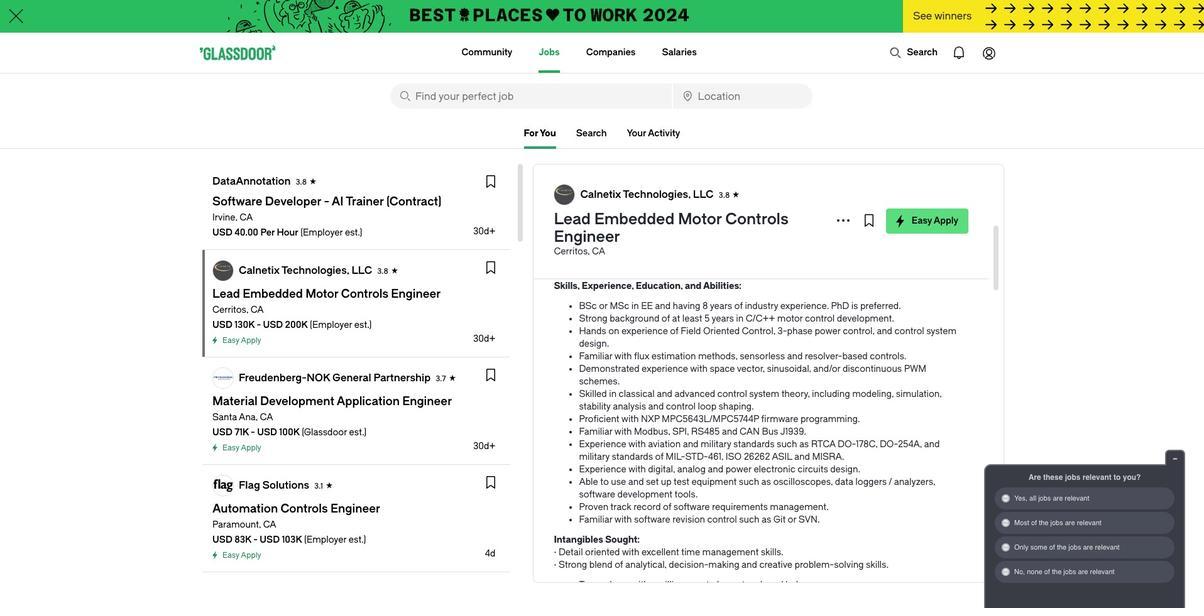 Task type: locate. For each thing, give the bounding box(es) containing it.
support
[[579, 160, 613, 171]]

and/or
[[813, 364, 841, 375]]

standards
[[733, 439, 775, 450], [612, 452, 653, 463]]

(employer inside cerritos, ca usd 130k - usd 200k (employer est.)
[[310, 320, 352, 331]]

technologies, inside jobs list element
[[281, 265, 349, 277]]

1 vertical spatial standards
[[612, 452, 653, 463]]

relevant up only some of the jobs are relevant at bottom right
[[1077, 519, 1102, 527]]

461,
[[708, 452, 724, 463]]

ca up usd 130k
[[251, 305, 264, 315]]

easy down documentation,
[[912, 216, 932, 226]]

llc
[[693, 189, 714, 200], [352, 265, 372, 277]]

calnetix technologies, llc inside jobs list element
[[239, 265, 372, 277]]

2 vertical spatial familiar
[[579, 515, 612, 525]]

to left use
[[600, 477, 609, 488]]

and down architecture
[[767, 173, 783, 184]]

firmware up bus
[[761, 414, 798, 425]]

freudenberg-
[[239, 372, 307, 384]]

0 vertical spatial design.
[[579, 339, 609, 349]]

and up perform
[[579, 211, 595, 221]]

and down 'compliance'
[[824, 248, 840, 259]]

1 vertical spatial strong
[[559, 560, 587, 571]]

0 vertical spatial cerritos,
[[554, 246, 590, 257]]

solving
[[834, 560, 864, 571]]

control down advanced
[[666, 402, 696, 412]]

0 horizontal spatial power
[[726, 464, 752, 475]]

no,
[[1014, 568, 1025, 576]]

bus
[[762, 427, 778, 437]]

0 vertical spatial llc
[[693, 189, 714, 200]]

easy inside button
[[912, 216, 932, 226]]

community
[[462, 47, 512, 58]]

and up documentation
[[649, 160, 664, 171]]

including
[[812, 389, 850, 400]]

test up tools.
[[674, 477, 689, 488]]

as down j1939.
[[799, 439, 809, 450]]

1 vertical spatial llc
[[352, 265, 372, 277]]

power up resolver-
[[815, 326, 841, 337]]

oriented
[[703, 326, 740, 337]]

ca inside 'paramount, ca usd 83k - usd 103k (employer est.)'
[[263, 520, 276, 530]]

0 horizontal spatial do-
[[838, 439, 856, 450]]

usd 100k
[[257, 427, 300, 438]]

3-
[[778, 326, 787, 337]]

Search keyword field
[[390, 84, 672, 109]]

in
[[631, 301, 639, 312], [736, 314, 744, 324], [609, 389, 617, 400]]

in down schemes.
[[609, 389, 617, 400]]

easy apply down usd 71k
[[222, 444, 261, 452]]

requirements down the generate
[[579, 185, 635, 196]]

to left "learn,"
[[706, 580, 715, 591]]

0 vertical spatial military
[[701, 439, 731, 450]]

are these jobs relevant to you?
[[1029, 473, 1141, 482]]

30d+ for llc
[[473, 334, 495, 344]]

field
[[681, 326, 701, 337]]

hands
[[579, 326, 606, 337]]

apply for calnetix technologies, llc
[[241, 336, 261, 345]]

1 horizontal spatial design.
[[830, 464, 860, 475]]

power down iso
[[726, 464, 752, 475]]

cerritos, inside lead embedded motor controls engineer cerritos, ca
[[554, 246, 590, 257]]

0 vertical spatial power
[[815, 326, 841, 337]]

est.) inside cerritos, ca usd 130k - usd 200k (employer est.)
[[354, 320, 372, 331]]

calnetix down per
[[239, 265, 279, 277]]

experience down estimation
[[642, 364, 688, 375]]

0 horizontal spatial on
[[608, 326, 619, 337]]

0 horizontal spatial calnetix technologies, llc
[[239, 265, 372, 277]]

0 vertical spatial experience
[[579, 439, 626, 450]]

develop down perform
[[579, 236, 614, 246]]

irvine, ca usd 40.00 per hour (employer est.)
[[212, 212, 362, 238]]

- for flag
[[253, 535, 258, 545]]

1 horizontal spatial cerritos,
[[554, 246, 590, 257]]

search inside "button"
[[907, 47, 938, 58]]

and inside intangibles sought: · detail oriented with excellent time management skills. · strong blend of analytical, decision-making and creative problem-solving skills.
[[742, 560, 757, 571]]

1 vertical spatial -
[[251, 427, 255, 438]]

in left ee
[[631, 301, 639, 312]]

ee
[[641, 301, 653, 312]]

1 do- from the left
[[838, 439, 856, 450]]

0 horizontal spatial skills.
[[761, 547, 784, 558]]

for you
[[524, 128, 556, 139]]

relevant
[[1083, 473, 1112, 482], [1065, 495, 1089, 503], [1077, 519, 1102, 527], [1095, 544, 1120, 552], [1090, 568, 1115, 576]]

1 none field from the left
[[390, 84, 672, 109]]

2 develop from the top
[[579, 248, 614, 259]]

0 horizontal spatial test
[[616, 236, 632, 246]]

30d+ for general
[[473, 441, 495, 452]]

2 horizontal spatial 3.8
[[719, 191, 730, 200]]

experience up able
[[579, 464, 626, 475]]

lottie animation container image
[[944, 38, 974, 68], [974, 38, 1004, 68]]

team
[[579, 580, 602, 591]]

none
[[1027, 568, 1042, 576]]

experience
[[621, 326, 668, 337], [642, 364, 688, 375]]

as left git
[[762, 515, 771, 525]]

schemes.
[[579, 376, 620, 387]]

- right usd 130k
[[257, 320, 261, 331]]

lifecycle
[[720, 248, 755, 259]]

the
[[1039, 519, 1049, 527], [1057, 544, 1067, 552], [1052, 568, 1062, 576]]

to right related
[[717, 173, 726, 184]]

apply down documentation,
[[934, 216, 958, 226]]

years right 8
[[710, 301, 732, 312]]

0 horizontal spatial 3.8
[[296, 178, 307, 187]]

of right none
[[1044, 568, 1050, 576]]

0 vertical spatial strong
[[579, 314, 608, 324]]

jobs link
[[539, 33, 560, 73]]

do- right 178c,
[[880, 439, 898, 450]]

development
[[617, 490, 672, 500]]

0 vertical spatial (employer
[[300, 227, 343, 238]]

1 horizontal spatial 3.8
[[377, 267, 388, 276]]

skills. right solving
[[866, 560, 889, 571]]

msc
[[610, 301, 629, 312]]

0 vertical spatial calnetix
[[580, 189, 621, 200]]

1 horizontal spatial skills.
[[866, 560, 889, 571]]

apply down usd 130k
[[241, 336, 261, 345]]

3 30d+ from the top
[[473, 441, 495, 452]]

salaries
[[662, 47, 697, 58]]

1 vertical spatial such
[[739, 477, 759, 488]]

0 horizontal spatial none field
[[390, 84, 672, 109]]

1 horizontal spatial calnetix technologies, llc
[[580, 189, 714, 200]]

cerritos, inside cerritos, ca usd 130k - usd 200k (employer est.)
[[212, 305, 248, 315]]

0 vertical spatial 3.8
[[296, 178, 307, 187]]

apply for flag solutions
[[241, 551, 261, 560]]

- inside 'paramount, ca usd 83k - usd 103k (employer est.)'
[[253, 535, 258, 545]]

2 vertical spatial in
[[609, 389, 617, 400]]

ca inside irvine, ca usd 40.00 per hour (employer est.)
[[240, 212, 253, 223]]

able
[[579, 477, 598, 488]]

easy apply down usd 130k
[[222, 336, 261, 345]]

problem-
[[795, 560, 834, 571]]

0 horizontal spatial cerritos,
[[212, 305, 248, 315]]

1 vertical spatial calnetix technologies, llc logo image
[[213, 261, 233, 281]]

0 vertical spatial search
[[907, 47, 938, 58]]

sought:
[[605, 535, 640, 545]]

of
[[734, 301, 743, 312], [662, 314, 670, 324], [670, 326, 679, 337], [655, 452, 664, 463], [663, 502, 671, 513], [1031, 519, 1037, 527], [1049, 544, 1055, 552], [615, 560, 623, 571], [1044, 568, 1050, 576]]

easy
[[912, 216, 932, 226], [222, 336, 239, 345], [222, 444, 239, 452], [222, 551, 239, 560]]

none field search location
[[673, 84, 813, 109]]

develop down engineer
[[579, 248, 614, 259]]

and up std-
[[683, 439, 698, 450]]

such left git
[[739, 515, 759, 525]]

ca for irvine, ca usd 40.00 per hour (employer est.)
[[240, 212, 253, 223]]

design. up data
[[830, 464, 860, 475]]

lottie animation container image
[[411, 33, 462, 72], [411, 33, 462, 72], [944, 38, 974, 68], [974, 38, 1004, 68], [889, 47, 902, 59], [889, 47, 902, 59]]

requirements down the "equipment"
[[712, 502, 768, 513]]

1 vertical spatial 3.8
[[719, 191, 730, 200]]

and
[[649, 160, 664, 171], [793, 160, 809, 171], [767, 173, 783, 184], [668, 198, 684, 209], [579, 211, 595, 221], [862, 223, 878, 234], [752, 236, 768, 246], [616, 248, 631, 259], [824, 248, 840, 259], [685, 281, 702, 292], [655, 301, 671, 312], [877, 326, 892, 337], [787, 351, 803, 362], [657, 389, 672, 400], [648, 402, 664, 412], [722, 427, 738, 437], [683, 439, 698, 450], [924, 439, 940, 450], [794, 452, 810, 463], [708, 464, 723, 475], [628, 477, 644, 488], [742, 560, 757, 571], [768, 580, 783, 591]]

power
[[815, 326, 841, 337], [726, 464, 752, 475]]

2 vertical spatial (employer
[[304, 535, 347, 545]]

or
[[599, 301, 608, 312], [788, 515, 796, 525]]

as down electronic
[[761, 477, 771, 488]]

0 horizontal spatial system
[[749, 389, 779, 400]]

and down hands on the right
[[616, 248, 631, 259]]

(employer right usd 200k
[[310, 320, 352, 331]]

0 horizontal spatial or
[[599, 301, 608, 312]]

1 horizontal spatial standards
[[733, 439, 775, 450]]

1 vertical spatial cerritos,
[[212, 305, 248, 315]]

(employer right hour
[[300, 227, 343, 238]]

proficient
[[579, 414, 619, 425]]

0 vertical spatial calnetix technologies, llc
[[580, 189, 714, 200]]

0 vertical spatial -
[[257, 320, 261, 331]]

2 vertical spatial 3.8
[[377, 267, 388, 276]]

is
[[851, 301, 858, 312]]

2 none field from the left
[[673, 84, 813, 109]]

of inside intangibles sought: · detail oriented with excellent time management skills. · strong blend of analytical, decision-making and creative problem-solving skills.
[[615, 560, 623, 571]]

est.) inside irvine, ca usd 40.00 per hour (employer est.)
[[345, 227, 362, 238]]

0 horizontal spatial llc
[[352, 265, 372, 277]]

jobs right these
[[1065, 473, 1081, 482]]

0 horizontal spatial technologies,
[[281, 265, 349, 277]]

proven
[[579, 502, 608, 513]]

and down debugging,
[[752, 236, 768, 246]]

1 experience from the top
[[579, 439, 626, 450]]

ca for paramount, ca usd 83k - usd 103k (employer est.)
[[263, 520, 276, 530]]

1 horizontal spatial calnetix technologies, llc logo image
[[555, 185, 575, 205]]

control inside support internal and external software architecture and operation design reviews. generate documentation related to firmware and interfaces with traceability to customer requirements including, software requirements specification, software design description, software verification and validation plan, software test plan, software user documentation, and software quality assurance plan perform hands on work encompassing debugging, troubleshooting, and testing. develop test plan, perform validation test and ensure compliance to specification. develop and implement firmware lifecycle control process and documentation.
[[757, 248, 786, 259]]

apply inside button
[[934, 216, 958, 226]]

user
[[874, 198, 893, 209]]

least
[[682, 314, 702, 324]]

2 vertical spatial firmware
[[761, 414, 798, 425]]

ca inside cerritos, ca usd 130k - usd 200k (employer est.)
[[251, 305, 264, 315]]

1 horizontal spatial or
[[788, 515, 796, 525]]

2 plan, from the left
[[811, 198, 831, 209]]

or right bsc
[[599, 301, 608, 312]]

0 horizontal spatial standards
[[612, 452, 653, 463]]

in left c/c++
[[736, 314, 744, 324]]

1 vertical spatial on
[[608, 326, 619, 337]]

1 vertical spatial design.
[[830, 464, 860, 475]]

easy down usd 71k
[[222, 444, 239, 452]]

0 horizontal spatial calnetix technologies, llc logo image
[[213, 261, 233, 281]]

development.
[[837, 314, 894, 324]]

apply down usd 83k
[[241, 551, 261, 560]]

search down 'see'
[[907, 47, 938, 58]]

3.8 for calnetix technologies, llc logo within the jobs list element
[[377, 267, 388, 276]]

0 vertical spatial ·
[[554, 547, 556, 558]]

and left the help.
[[768, 580, 783, 591]]

control,
[[742, 326, 775, 337]]

on inside support internal and external software architecture and operation design reviews. generate documentation related to firmware and interfaces with traceability to customer requirements including, software requirements specification, software design description, software verification and validation plan, software test plan, software user documentation, and software quality assurance plan perform hands on work encompassing debugging, troubleshooting, and testing. develop test plan, perform validation test and ensure compliance to specification. develop and implement firmware lifecycle control process and documentation.
[[643, 223, 654, 234]]

pwm
[[904, 364, 926, 375]]

- inside santa ana, ca usd 71k - usd 100k (glassdoor est.)
[[251, 427, 255, 438]]

1 vertical spatial calnetix
[[239, 265, 279, 277]]

software up revision
[[674, 502, 710, 513]]

0 vertical spatial in
[[631, 301, 639, 312]]

calnetix
[[580, 189, 621, 200], [239, 265, 279, 277]]

asil
[[772, 452, 792, 463]]

easy for freudenberg-nok general partnership
[[222, 444, 239, 452]]

with inside intangibles sought: · detail oriented with excellent time management skills. · strong blend of analytical, decision-making and creative problem-solving skills.
[[622, 547, 639, 558]]

calnetix technologies, llc down documentation
[[580, 189, 714, 200]]

1 plan, from the left
[[729, 198, 750, 209]]

0 vertical spatial technologies,
[[623, 189, 691, 200]]

the right "some"
[[1057, 544, 1067, 552]]

1 vertical spatial calnetix technologies, llc
[[239, 265, 372, 277]]

(employer
[[300, 227, 343, 238], [310, 320, 352, 331], [304, 535, 347, 545]]

only
[[1014, 544, 1029, 552]]

oscilloscopes,
[[773, 477, 833, 488]]

1 horizontal spatial requirements
[[712, 502, 768, 513]]

search up support
[[576, 128, 607, 139]]

generate
[[579, 173, 618, 184]]

1 horizontal spatial plan,
[[811, 198, 831, 209]]

cerritos, down engineer
[[554, 246, 590, 257]]

1 horizontal spatial test
[[674, 477, 689, 488]]

jobs list element
[[202, 164, 511, 608]]

willingness
[[658, 580, 704, 591]]

calnetix technologies, llc logo image down "usd 40.00"
[[213, 261, 233, 281]]

validation
[[692, 236, 732, 246]]

0 horizontal spatial search
[[576, 128, 607, 139]]

1 horizontal spatial power
[[815, 326, 841, 337]]

control down ensure
[[757, 248, 786, 259]]

analytical,
[[625, 560, 667, 571]]

skills.
[[761, 547, 784, 558], [866, 560, 889, 571]]

2 vertical spatial -
[[253, 535, 258, 545]]

military up 461,
[[701, 439, 731, 450]]

freudenberg-nok general partnership logo image
[[213, 368, 233, 388]]

ca down engineer
[[592, 246, 605, 257]]

test down hands on the right
[[616, 236, 632, 246]]

est.)
[[345, 227, 362, 238], [354, 320, 372, 331], [349, 427, 366, 438], [349, 535, 366, 545]]

2 familiar from the top
[[579, 427, 612, 437]]

1 horizontal spatial in
[[631, 301, 639, 312]]

design
[[853, 160, 881, 171]]

years up oriented at right
[[712, 314, 734, 324]]

set
[[646, 477, 659, 488]]

0 vertical spatial the
[[1039, 519, 1049, 527]]

est.) inside santa ana, ca usd 71k - usd 100k (glassdoor est.)
[[349, 427, 366, 438]]

0 vertical spatial system
[[926, 326, 956, 337]]

software
[[702, 160, 739, 171], [579, 490, 615, 500], [674, 502, 710, 513], [634, 515, 670, 525]]

and right the 254a,
[[924, 439, 940, 450]]

1 vertical spatial experience
[[579, 464, 626, 475]]

2 horizontal spatial in
[[736, 314, 744, 324]]

1 vertical spatial in
[[736, 314, 744, 324]]

requirements inside bsc or msc in ee and having 8 years of industry experience. phd is preferred. strong background of at least 5 years in c/c++ motor control development. hands on experience of field oriented control, 3-phase power control, and control system design. familiar with flux estimation methods, sensorless and resolver-based controls. demonstrated experience with space vector, sinusoidal, and/or discontinuous pwm schemes. skilled in classical and advanced control system theory, including modeling, simulation, stability analysis and control loop shaping. proficient with nxp mpc5643l/mpc5744p firmware programming. familiar with modbus, spi, rs485 and can bus j1939. experience with aviation and military standards such as rtca do-178c, do-254a, and military standards of mil-std-461, iso 26262 asil and misra. experience with digital, analog and power electronic circuits design. able to use and set up test equipment such as oscilloscopes, data loggers / analyzers, software development tools. proven track record of software requirements management. familiar with software revision control such as git or svn.
[[712, 502, 768, 513]]

1 vertical spatial 30d+
[[473, 334, 495, 344]]

1 vertical spatial develop
[[579, 248, 614, 259]]

0 vertical spatial or
[[599, 301, 608, 312]]

easy apply down usd 83k
[[222, 551, 261, 560]]

debugging,
[[743, 223, 789, 234]]

solutions
[[262, 479, 309, 491]]

- inside cerritos, ca usd 130k - usd 200k (employer est.)
[[257, 320, 261, 331]]

familiar
[[579, 351, 612, 362], [579, 427, 612, 437], [579, 515, 612, 525]]

are
[[1029, 473, 1041, 482]]

experience down background on the bottom right
[[621, 326, 668, 337]]

simulation,
[[896, 389, 942, 400]]

theory,
[[782, 389, 810, 400]]

plan,
[[729, 198, 750, 209], [811, 198, 831, 209]]

or right git
[[788, 515, 796, 525]]

git
[[773, 515, 786, 525]]

loggers
[[856, 477, 887, 488]]

calnetix technologies, llc logo image
[[555, 185, 575, 205], [213, 261, 233, 281]]

of right blend
[[615, 560, 623, 571]]

calnetix inside jobs list element
[[239, 265, 279, 277]]

0 vertical spatial such
[[777, 439, 797, 450]]

1 vertical spatial years
[[712, 314, 734, 324]]

(employer inside 'paramount, ca usd 83k - usd 103k (employer est.)'
[[304, 535, 347, 545]]

cerritos, up usd 130k
[[212, 305, 248, 315]]

1 develop from the top
[[579, 236, 614, 246]]

1 vertical spatial system
[[749, 389, 779, 400]]

2 30d+ from the top
[[473, 334, 495, 344]]

standards up 26262
[[733, 439, 775, 450]]

player
[[605, 580, 629, 591]]

standards up use
[[612, 452, 653, 463]]

0 vertical spatial experience
[[621, 326, 668, 337]]

on right hands on the bottom of page
[[608, 326, 619, 337]]

1 vertical spatial technologies,
[[281, 265, 349, 277]]

yes, all jobs are relevant
[[1014, 495, 1089, 503]]

1 30d+ from the top
[[473, 226, 495, 237]]

of left at
[[662, 314, 670, 324]]

tools.
[[675, 490, 698, 500]]

do- up misra.
[[838, 439, 856, 450]]

software up hands on the right
[[597, 211, 635, 221]]

Search location field
[[673, 84, 813, 109]]

firmware down "validation"
[[681, 248, 718, 259]]

on
[[643, 223, 654, 234], [608, 326, 619, 337]]

experience down proficient
[[579, 439, 626, 450]]

winners
[[934, 10, 972, 22]]

plan
[[715, 211, 733, 221]]

relevant left you?
[[1083, 473, 1112, 482]]

verification
[[619, 198, 666, 209]]

1 horizontal spatial technologies,
[[623, 189, 691, 200]]

- right usd 83k
[[253, 535, 258, 545]]

for
[[524, 128, 538, 139]]

None field
[[390, 84, 672, 109], [673, 84, 813, 109]]

easy apply for calnetix technologies, llc
[[222, 336, 261, 345]]

1 vertical spatial military
[[579, 452, 610, 463]]

calnetix technologies, llc down hour
[[239, 265, 372, 277]]

easy down usd 130k
[[222, 336, 239, 345]]

est.) inside 'paramount, ca usd 83k - usd 103k (employer est.)'
[[349, 535, 366, 545]]

1 vertical spatial familiar
[[579, 427, 612, 437]]

1 vertical spatial the
[[1057, 544, 1067, 552]]

1 vertical spatial power
[[726, 464, 752, 475]]

0 vertical spatial develop
[[579, 236, 614, 246]]

1 horizontal spatial system
[[926, 326, 956, 337]]

j1939.
[[780, 427, 806, 437]]

demonstrated
[[579, 364, 640, 375]]

0 vertical spatial on
[[643, 223, 654, 234]]

to down reviews.
[[896, 173, 904, 184]]

(employer for solutions
[[304, 535, 347, 545]]



Task type: describe. For each thing, give the bounding box(es) containing it.
test
[[792, 198, 809, 209]]

controls.
[[870, 351, 907, 362]]

including,
[[637, 185, 677, 196]]

apply for freudenberg-nok general partnership
[[241, 444, 261, 452]]

1 vertical spatial experience
[[642, 364, 688, 375]]

strong inside intangibles sought: · detail oriented with excellent time management skills. · strong blend of analytical, decision-making and creative problem-solving skills.
[[559, 560, 587, 571]]

programming.
[[801, 414, 860, 425]]

oriented
[[585, 547, 620, 558]]

ca inside santa ana, ca usd 71k - usd 100k (glassdoor est.)
[[260, 412, 273, 423]]

1 · from the top
[[554, 547, 556, 558]]

of right record
[[663, 502, 671, 513]]

and up specification.
[[862, 223, 878, 234]]

space
[[710, 364, 735, 375]]

control up the shaping.
[[717, 389, 747, 400]]

support internal and external software architecture and operation design reviews. generate documentation related to firmware and interfaces with traceability to customer requirements including, software requirements specification, software design description, software verification and validation plan, software test plan, software user documentation, and software quality assurance plan perform hands on work encompassing debugging, troubleshooting, and testing. develop test plan, perform validation test and ensure compliance to specification. develop and implement firmware lifecycle control process and documentation.
[[579, 160, 963, 259]]

santa ana, ca usd 71k - usd 100k (glassdoor est.)
[[212, 412, 366, 438]]

software down record
[[634, 515, 670, 525]]

software down the generate
[[579, 198, 617, 209]]

on inside bsc or msc in ee and having 8 years of industry experience. phd is preferred. strong background of at least 5 years in c/c++ motor control development. hands on experience of field oriented control, 3-phase power control, and control system design. familiar with flux estimation methods, sensorless and resolver-based controls. demonstrated experience with space vector, sinusoidal, and/or discontinuous pwm schemes. skilled in classical and advanced control system theory, including modeling, simulation, stability analysis and control loop shaping. proficient with nxp mpc5643l/mpc5744p firmware programming. familiar with modbus, spi, rs485 and can bus j1939. experience with aviation and military standards such as rtca do-178c, do-254a, and military standards of mil-std-461, iso 26262 asil and misra. experience with digital, analog and power electronic circuits design. able to use and set up test equipment such as oscilloscopes, data loggers / analyzers, software development tools. proven track record of software requirements management. familiar with software revision control such as git or svn.
[[608, 326, 619, 337]]

1 horizontal spatial llc
[[693, 189, 714, 200]]

and up nxp
[[648, 402, 664, 412]]

modbus,
[[634, 427, 670, 437]]

jobs down only some of the jobs are relevant at bottom right
[[1064, 568, 1076, 576]]

and right ee
[[655, 301, 671, 312]]

jobs right all
[[1038, 495, 1051, 503]]

up
[[661, 477, 672, 488]]

2 horizontal spatial test
[[734, 236, 750, 246]]

2 · from the top
[[554, 560, 556, 571]]

to left you?
[[1114, 473, 1121, 482]]

embedded
[[594, 211, 674, 228]]

requirements
[[719, 185, 779, 196]]

sensorless
[[740, 351, 785, 362]]

easy apply for freudenberg-nok general partnership
[[222, 444, 261, 452]]

with inside support internal and external software architecture and operation design reviews. generate documentation related to firmware and interfaces with traceability to customer requirements including, software requirements specification, software design description, software verification and validation plan, software test plan, software user documentation, and software quality assurance plan perform hands on work encompassing debugging, troubleshooting, and testing. develop test plan, perform validation test and ensure compliance to specification. develop and implement firmware lifecycle control process and documentation.
[[829, 173, 846, 184]]

methods,
[[698, 351, 738, 362]]

of right "some"
[[1049, 544, 1055, 552]]

calnetix technologies, llc logo image inside jobs list element
[[213, 261, 233, 281]]

advanced
[[675, 389, 715, 400]]

only some of the jobs are relevant
[[1014, 544, 1120, 552]]

motor
[[777, 314, 803, 324]]

ca for cerritos, ca usd 130k - usd 200k (employer est.)
[[251, 305, 264, 315]]

shaping.
[[719, 402, 754, 412]]

software up proven
[[579, 490, 615, 500]]

relevant down are these jobs relevant to you?
[[1065, 495, 1089, 503]]

easy for flag solutions
[[222, 551, 239, 560]]

the for none
[[1052, 568, 1062, 576]]

and up sinusoidal,
[[787, 351, 803, 362]]

the for some
[[1057, 544, 1067, 552]]

flag solutions logo image
[[213, 476, 233, 496]]

hands
[[616, 223, 641, 234]]

documentation.
[[842, 248, 908, 259]]

calnetix technologies, llc for topmost calnetix technologies, llc logo
[[580, 189, 714, 200]]

0 vertical spatial standards
[[733, 439, 775, 450]]

track
[[611, 502, 631, 513]]

control,
[[843, 326, 875, 337]]

nok
[[307, 372, 330, 384]]

0 vertical spatial calnetix technologies, llc logo image
[[555, 185, 575, 205]]

software up controls
[[752, 198, 790, 209]]

std-
[[685, 452, 708, 463]]

none field the search keyword
[[390, 84, 672, 109]]

jobs
[[539, 47, 560, 58]]

and down 'development.'
[[877, 326, 892, 337]]

are up only some of the jobs are relevant at bottom right
[[1065, 519, 1075, 527]]

(employer inside irvine, ca usd 40.00 per hour (employer est.)
[[300, 227, 343, 238]]

management.
[[770, 502, 829, 513]]

of up digital,
[[655, 452, 664, 463]]

some
[[1030, 544, 1047, 552]]

strong inside bsc or msc in ee and having 8 years of industry experience. phd is preferred. strong background of at least 5 years in c/c++ motor control development. hands on experience of field oriented control, 3-phase power control, and control system design. familiar with flux estimation methods, sensorless and resolver-based controls. demonstrated experience with space vector, sinusoidal, and/or discontinuous pwm schemes. skilled in classical and advanced control system theory, including modeling, simulation, stability analysis and control loop shaping. proficient with nxp mpc5643l/mpc5744p firmware programming. familiar with modbus, spi, rs485 and can bus j1939. experience with aviation and military standards such as rtca do-178c, do-254a, and military standards of mil-std-461, iso 26262 asil and misra. experience with digital, analog and power electronic circuits design. able to use and set up test equipment such as oscilloscopes, data loggers / analyzers, software development tools. proven track record of software requirements management. familiar with software revision control such as git or svn.
[[579, 314, 608, 324]]

community link
[[462, 33, 512, 73]]

flag solutions
[[239, 479, 309, 491]]

0 vertical spatial skills.
[[761, 547, 784, 558]]

software down the traceability
[[840, 185, 878, 196]]

0 vertical spatial years
[[710, 301, 732, 312]]

are up no, none of the jobs are relevant on the bottom of page
[[1083, 544, 1093, 552]]

and right classical
[[657, 389, 672, 400]]

skilled
[[579, 389, 607, 400]]

calnetix for calnetix technologies, llc logo within the jobs list element
[[239, 265, 279, 277]]

- for calnetix
[[257, 320, 261, 331]]

general
[[333, 372, 371, 384]]

encompassing
[[679, 223, 741, 234]]

control up intangibles sought: · detail oriented with excellent time management skills. · strong blend of analytical, decision-making and creative problem-solving skills.
[[707, 515, 737, 525]]

teach
[[742, 580, 766, 591]]

compliance
[[801, 236, 850, 246]]

see winners
[[913, 10, 972, 22]]

easy for calnetix technologies, llc
[[222, 336, 239, 345]]

easy apply for flag solutions
[[222, 551, 261, 560]]

2 vertical spatial such
[[739, 515, 759, 525]]

most of the jobs are relevant
[[1014, 519, 1102, 527]]

data
[[835, 477, 853, 488]]

est.) for cerritos, ca usd 130k - usd 200k (employer est.)
[[354, 320, 372, 331]]

1 vertical spatial as
[[761, 477, 771, 488]]

misra.
[[812, 452, 844, 463]]

digital,
[[648, 464, 675, 475]]

test inside bsc or msc in ee and having 8 years of industry experience. phd is preferred. strong background of at least 5 years in c/c++ motor control development. hands on experience of field oriented control, 3-phase power control, and control system design. familiar with flux estimation methods, sensorless and resolver-based controls. demonstrated experience with space vector, sinusoidal, and/or discontinuous pwm schemes. skilled in classical and advanced control system theory, including modeling, simulation, stability analysis and control loop shaping. proficient with nxp mpc5643l/mpc5744p firmware programming. familiar with modbus, spi, rs485 and can bus j1939. experience with aviation and military standards such as rtca do-178c, do-254a, and military standards of mil-std-461, iso 26262 asil and misra. experience with digital, analog and power electronic circuits design. able to use and set up test equipment such as oscilloscopes, data loggers / analyzers, software development tools. proven track record of software requirements management. familiar with software revision control such as git or svn.
[[674, 477, 689, 488]]

software left user
[[834, 198, 872, 209]]

management
[[702, 547, 759, 558]]

electronic
[[754, 464, 795, 475]]

1 horizontal spatial military
[[701, 439, 731, 450]]

jobs down yes, all jobs are relevant
[[1050, 519, 1063, 527]]

you?
[[1123, 473, 1141, 482]]

requirements inside support internal and external software architecture and operation design reviews. generate documentation related to firmware and interfaces with traceability to customer requirements including, software requirements specification, software design description, software verification and validation plan, software test plan, software user documentation, and software quality assurance plan perform hands on work encompassing debugging, troubleshooting, and testing. develop test plan, perform validation test and ensure compliance to specification. develop and implement firmware lifecycle control process and documentation.
[[579, 185, 635, 196]]

per
[[260, 227, 275, 238]]

detail
[[559, 547, 583, 558]]

dataannotation
[[212, 175, 291, 187]]

can
[[740, 427, 760, 437]]

1 vertical spatial firmware
[[681, 248, 718, 259]]

your
[[627, 128, 646, 139]]

technologies, for topmost calnetix technologies, llc logo
[[623, 189, 691, 200]]

calnetix technologies, llc for calnetix technologies, llc logo within the jobs list element
[[239, 265, 372, 277]]

usd 40.00
[[212, 227, 258, 238]]

and up interfaces in the top right of the page
[[793, 160, 809, 171]]

ensure
[[770, 236, 798, 246]]

for you link
[[524, 126, 556, 141]]

irvine,
[[212, 212, 237, 223]]

and left can
[[722, 427, 738, 437]]

implement
[[634, 248, 679, 259]]

blend
[[589, 560, 613, 571]]

and up development
[[628, 477, 644, 488]]

specification,
[[781, 185, 838, 196]]

engineer
[[554, 228, 620, 246]]

0 horizontal spatial military
[[579, 452, 610, 463]]

and up circuits
[[794, 452, 810, 463]]

validation
[[686, 198, 727, 209]]

architecture
[[741, 160, 791, 171]]

firmware inside bsc or msc in ee and having 8 years of industry experience. phd is preferred. strong background of at least 5 years in c/c++ motor control development. hands on experience of field oriented control, 3-phase power control, and control system design. familiar with flux estimation methods, sensorless and resolver-based controls. demonstrated experience with space vector, sinusoidal, and/or discontinuous pwm schemes. skilled in classical and advanced control system theory, including modeling, simulation, stability analysis and control loop shaping. proficient with nxp mpc5643l/mpc5744p firmware programming. familiar with modbus, spi, rs485 and can bus j1939. experience with aviation and military standards such as rtca do-178c, do-254a, and military standards of mil-std-461, iso 26262 asil and misra. experience with digital, analog and power electronic circuits design. able to use and set up test equipment such as oscilloscopes, data loggers / analyzers, software development tools. proven track record of software requirements management. familiar with software revision control such as git or svn.
[[761, 414, 798, 425]]

intangibles sought: · detail oriented with excellent time management skills. · strong blend of analytical, decision-making and creative problem-solving skills.
[[554, 535, 889, 571]]

easy apply inside easy apply button
[[912, 216, 958, 226]]

iso
[[726, 452, 742, 463]]

0 horizontal spatial in
[[609, 389, 617, 400]]

analysis
[[613, 402, 646, 412]]

1 familiar from the top
[[579, 351, 612, 362]]

software inside support internal and external software architecture and operation design reviews. generate documentation related to firmware and interfaces with traceability to customer requirements including, software requirements specification, software design description, software verification and validation plan, software test plan, software user documentation, and software quality assurance plan perform hands on work encompassing debugging, troubleshooting, and testing. develop test plan, perform validation test and ensure compliance to specification. develop and implement firmware lifecycle control process and documentation.
[[702, 160, 739, 171]]

2 lottie animation container image from the left
[[974, 38, 1004, 68]]

of right most
[[1031, 519, 1037, 527]]

excellent
[[642, 547, 679, 558]]

usd 130k
[[212, 320, 255, 331]]

to inside bsc or msc in ee and having 8 years of industry experience. phd is preferred. strong background of at least 5 years in c/c++ motor control development. hands on experience of field oriented control, 3-phase power control, and control system design. familiar with flux estimation methods, sensorless and resolver-based controls. demonstrated experience with space vector, sinusoidal, and/or discontinuous pwm schemes. skilled in classical and advanced control system theory, including modeling, simulation, stability analysis and control loop shaping. proficient with nxp mpc5643l/mpc5744p firmware programming. familiar with modbus, spi, rs485 and can bus j1939. experience with aviation and military standards such as rtca do-178c, do-254a, and military standards of mil-std-461, iso 26262 asil and misra. experience with digital, analog and power electronic circuits design. able to use and set up test equipment such as oscilloscopes, data loggers / analyzers, software development tools. proven track record of software requirements management. familiar with software revision control such as git or svn.
[[600, 477, 609, 488]]

to up documentation.
[[852, 236, 861, 246]]

1 lottie animation container image from the left
[[944, 38, 974, 68]]

record
[[634, 502, 661, 513]]

control down experience.
[[805, 314, 835, 324]]

these
[[1043, 473, 1063, 482]]

and up assurance
[[668, 198, 684, 209]]

interfaces
[[785, 173, 827, 184]]

and down 461,
[[708, 464, 723, 475]]

control up controls.
[[895, 326, 924, 337]]

of down at
[[670, 326, 679, 337]]

of left industry
[[734, 301, 743, 312]]

0 vertical spatial firmware
[[728, 173, 765, 184]]

0 horizontal spatial design.
[[579, 339, 609, 349]]

jobs up no, none of the jobs are relevant on the bottom of page
[[1068, 544, 1081, 552]]

(employer for technologies,
[[310, 320, 352, 331]]

technologies, for calnetix technologies, llc logo within the jobs list element
[[281, 265, 349, 277]]

relevant down only some of the jobs are relevant at bottom right
[[1090, 568, 1115, 576]]

search link
[[576, 126, 607, 141]]

are down only some of the jobs are relevant at bottom right
[[1078, 568, 1088, 576]]

time
[[681, 547, 700, 558]]

education,
[[636, 281, 683, 292]]

usd 71k
[[212, 427, 249, 438]]

analyzers,
[[894, 477, 935, 488]]

3 familiar from the top
[[579, 515, 612, 525]]

salaries link
[[662, 33, 697, 73]]

paramount,
[[212, 520, 261, 530]]

2 experience from the top
[[579, 464, 626, 475]]

est.) for irvine, ca usd 40.00 per hour (employer est.)
[[345, 227, 362, 238]]

1 vertical spatial skills.
[[866, 560, 889, 571]]

relevant up no, none of the jobs are relevant on the bottom of page
[[1095, 544, 1120, 552]]

4d
[[485, 549, 495, 559]]

2 vertical spatial as
[[762, 515, 771, 525]]

phase
[[787, 326, 813, 337]]

usd 83k
[[212, 535, 251, 545]]

2 do- from the left
[[880, 439, 898, 450]]

calnetix for topmost calnetix technologies, llc logo
[[580, 189, 621, 200]]

ca inside lead embedded motor controls engineer cerritos, ca
[[592, 246, 605, 257]]

software down related
[[679, 185, 717, 196]]

you
[[540, 128, 556, 139]]

at
[[672, 314, 680, 324]]

1 vertical spatial search
[[576, 128, 607, 139]]

est.) for paramount, ca usd 83k - usd 103k (employer est.)
[[349, 535, 366, 545]]

and up having
[[685, 281, 702, 292]]

8
[[703, 301, 708, 312]]

perform
[[579, 223, 614, 234]]

0 vertical spatial as
[[799, 439, 809, 450]]

companies
[[586, 47, 636, 58]]

assurance
[[668, 211, 713, 221]]

work
[[656, 223, 677, 234]]

yes,
[[1014, 495, 1028, 503]]

3.1
[[314, 482, 323, 491]]

bsc
[[579, 301, 597, 312]]

see winners link
[[903, 0, 1204, 34]]

llc inside jobs list element
[[352, 265, 372, 277]]

3.8 for topmost calnetix technologies, llc logo
[[719, 191, 730, 200]]

are down these
[[1053, 495, 1063, 503]]



Task type: vqa. For each thing, say whether or not it's contained in the screenshot.
5d link
no



